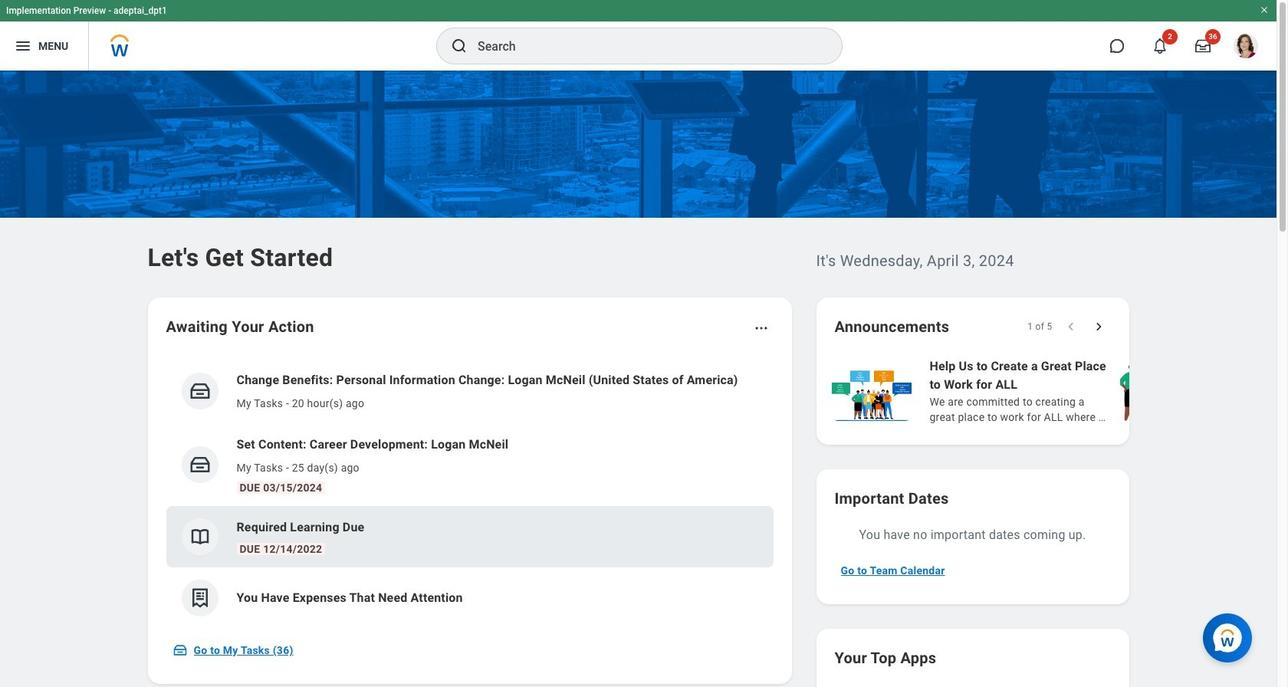 Task type: locate. For each thing, give the bounding box(es) containing it.
list item
[[166, 506, 773, 568]]

related actions image
[[754, 321, 769, 336]]

profile logan mcneil image
[[1234, 34, 1259, 61]]

notifications large image
[[1153, 38, 1168, 54]]

0 horizontal spatial list
[[166, 359, 773, 629]]

justify image
[[14, 37, 32, 55]]

list
[[829, 356, 1288, 426], [166, 359, 773, 629]]

main content
[[0, 71, 1288, 687]]

inbox image
[[188, 380, 211, 403], [188, 453, 211, 476], [172, 643, 188, 658]]

close environment banner image
[[1260, 5, 1269, 15]]

banner
[[0, 0, 1277, 71]]

2 vertical spatial inbox image
[[172, 643, 188, 658]]

status
[[1028, 321, 1053, 333]]



Task type: describe. For each thing, give the bounding box(es) containing it.
1 vertical spatial inbox image
[[188, 453, 211, 476]]

1 horizontal spatial list
[[829, 356, 1288, 426]]

inbox large image
[[1196, 38, 1211, 54]]

chevron right small image
[[1091, 319, 1106, 334]]

Search Workday  search field
[[478, 29, 811, 63]]

chevron left small image
[[1063, 319, 1079, 334]]

book open image
[[188, 525, 211, 548]]

dashboard expenses image
[[188, 587, 211, 610]]

search image
[[450, 37, 469, 55]]

0 vertical spatial inbox image
[[188, 380, 211, 403]]



Task type: vqa. For each thing, say whether or not it's contained in the screenshot.
second inbox icon
yes



